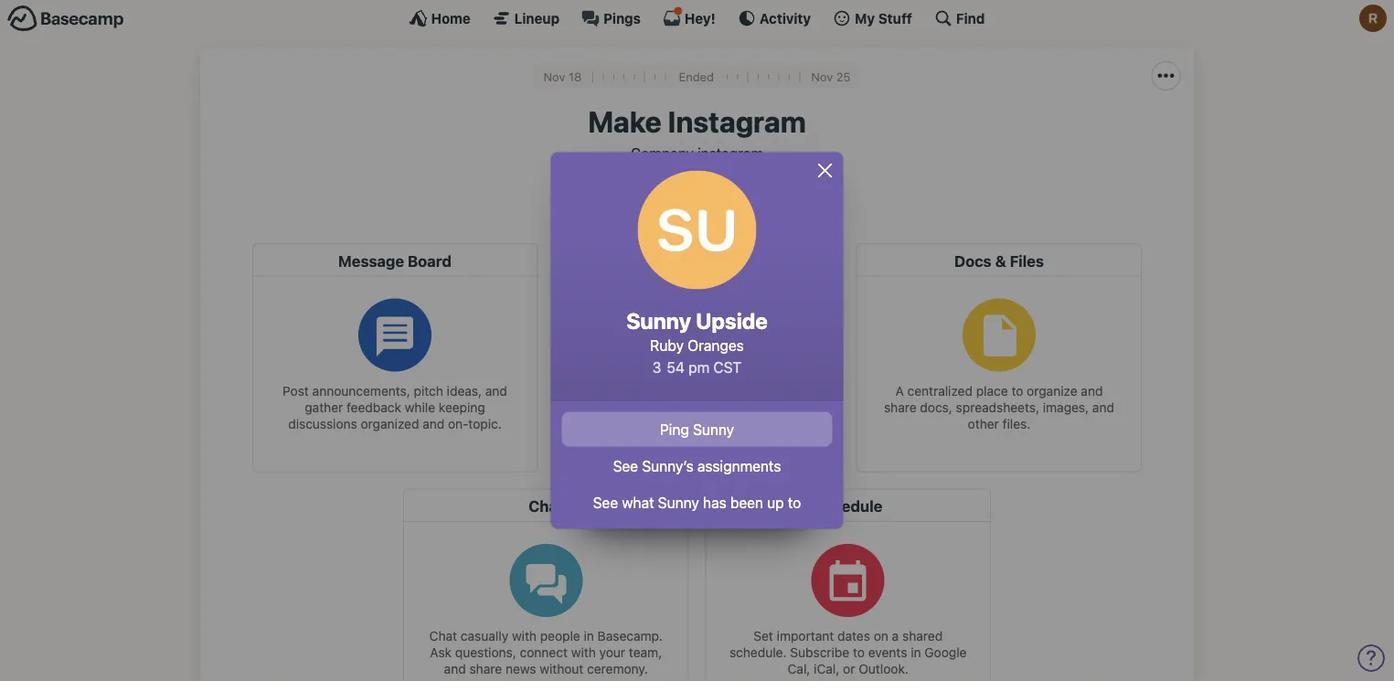 Task type: vqa. For each thing, say whether or not it's contained in the screenshot.
Activity Link
yes



Task type: locate. For each thing, give the bounding box(es) containing it.
0 vertical spatial see
[[613, 457, 638, 474]]

ping sunny
[[660, 420, 734, 438]]

1 horizontal spatial nov
[[811, 69, 833, 83]]

1 horizontal spatial ruby image
[[1360, 5, 1387, 32]]

see for see sunny's assignments
[[613, 457, 638, 474]]

hey!
[[685, 10, 716, 26]]

0 vertical spatial sunny
[[626, 308, 691, 333]]

been
[[730, 494, 763, 511]]

up right 'set'
[[620, 186, 634, 199]]

sunny right ping
[[693, 420, 734, 438]]

lineup link
[[493, 9, 560, 27]]

1 vertical spatial up
[[767, 494, 784, 511]]

set up people link
[[585, 178, 687, 208]]

see
[[613, 457, 638, 474], [593, 494, 618, 511]]

3
[[653, 358, 661, 376]]

my
[[855, 10, 875, 26]]

hey! button
[[663, 9, 716, 27]]

nov left 18
[[544, 69, 565, 83]]

nov for nov 18
[[544, 69, 565, 83]]

has
[[703, 494, 726, 511]]

nov 25
[[811, 69, 851, 83]]

1 vertical spatial sunny
[[693, 420, 734, 438]]

company
[[631, 145, 694, 162]]

make instagram company instagram
[[588, 104, 806, 162]]

home
[[431, 10, 471, 26]]

ruby image
[[1360, 5, 1387, 32], [729, 178, 758, 207]]

nov left '25'
[[811, 69, 833, 83]]

see left what at the left of the page
[[593, 494, 618, 511]]

find
[[956, 10, 985, 26]]

0 vertical spatial ruby image
[[1360, 5, 1387, 32]]

pm
[[689, 358, 710, 376]]

1 nov from the left
[[544, 69, 565, 83]]

up left 'to'
[[767, 494, 784, 511]]

1 vertical spatial see
[[593, 494, 618, 511]]

ping
[[660, 420, 689, 438]]

see up what at the left of the page
[[613, 457, 638, 474]]

see sunny's assignments
[[613, 457, 781, 474]]

up
[[620, 186, 634, 199], [767, 494, 784, 511]]

0 horizontal spatial nov
[[544, 69, 565, 83]]

nov for nov 25
[[811, 69, 833, 83]]

0 horizontal spatial up
[[620, 186, 634, 199]]

find button
[[934, 9, 985, 27]]

sunny left has
[[658, 494, 699, 511]]

sunny up "ruby"
[[626, 308, 691, 333]]

stuff
[[878, 10, 912, 26]]

orlando gary image
[[696, 178, 725, 207]]

to
[[788, 494, 801, 511]]

2 nov from the left
[[811, 69, 833, 83]]

see what sunny has been up to link
[[562, 485, 832, 520]]

0 horizontal spatial ruby image
[[729, 178, 758, 207]]

nov
[[544, 69, 565, 83], [811, 69, 833, 83]]

instagram
[[668, 104, 806, 139]]

lineup
[[514, 10, 560, 26]]

sunny
[[626, 308, 691, 333], [693, 420, 734, 438], [658, 494, 699, 511]]



Task type: describe. For each thing, give the bounding box(es) containing it.
cst
[[714, 358, 742, 376]]

1 horizontal spatial up
[[767, 494, 784, 511]]

see sunny's assignments link
[[562, 448, 832, 483]]

0 vertical spatial up
[[620, 186, 634, 199]]

2 vertical spatial sunny
[[658, 494, 699, 511]]

see what sunny has been up to
[[593, 494, 801, 511]]

oranges
[[688, 336, 744, 354]]

sunny upside image
[[638, 170, 757, 289]]

people on this project element
[[691, 164, 809, 221]]

what
[[622, 494, 654, 511]]

my stuff
[[855, 10, 912, 26]]

ping sunny link
[[562, 412, 832, 446]]

pings
[[603, 10, 641, 26]]

54
[[667, 358, 685, 376]]

instagram
[[698, 145, 763, 162]]

upside
[[696, 308, 768, 333]]

pings button
[[582, 9, 641, 27]]

ruby
[[650, 336, 684, 354]]

25
[[836, 69, 851, 83]]

nov 18
[[544, 69, 582, 83]]

sunny upside ruby oranges 3 54 pm cst
[[626, 308, 768, 376]]

set up people
[[598, 186, 675, 199]]

assignments
[[698, 457, 781, 474]]

18
[[569, 69, 582, 83]]

activity
[[760, 10, 811, 26]]

switch accounts image
[[7, 5, 124, 33]]

1 vertical spatial ruby image
[[729, 178, 758, 207]]

main element
[[0, 0, 1394, 36]]

my stuff button
[[833, 9, 912, 27]]

home link
[[409, 9, 471, 27]]

sunny's
[[642, 457, 694, 474]]

sunny inside sunny upside ruby oranges 3 54 pm cst
[[626, 308, 691, 333]]

people
[[637, 186, 675, 199]]

activity link
[[738, 9, 811, 27]]

see for see what sunny has been up to
[[593, 494, 618, 511]]

make
[[588, 104, 662, 139]]

set
[[598, 186, 616, 199]]



